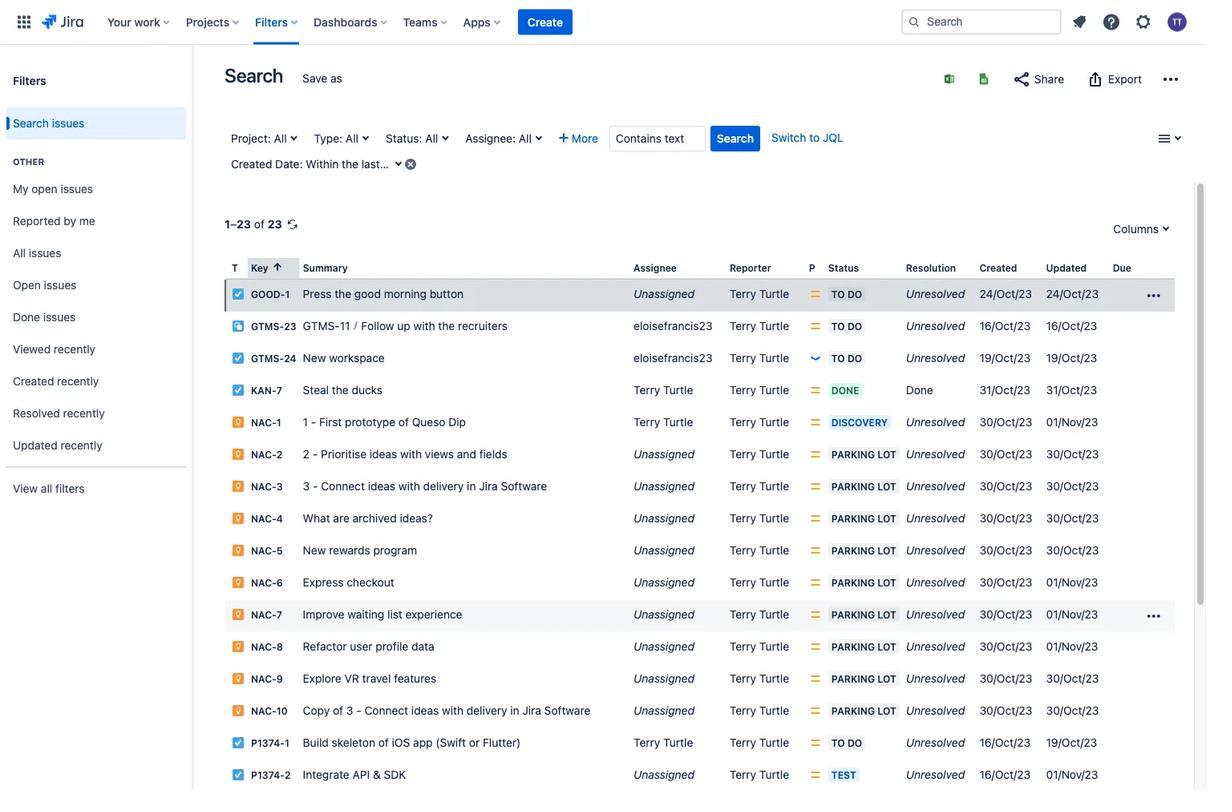 Task type: vqa. For each thing, say whether or not it's contained in the screenshot.
Software
yes



Task type: locate. For each thing, give the bounding box(es) containing it.
19/oct/23 for 16/oct/23
[[1046, 737, 1097, 750]]

turtle for new rewards program
[[759, 544, 789, 557]]

nac- for copy
[[251, 706, 277, 717]]

nac- down nac-8 link
[[251, 674, 277, 685]]

nac- up the nac-6 link
[[251, 546, 277, 557]]

small image
[[271, 261, 284, 273]]

updated inside updated recently link
[[13, 439, 58, 452]]

5 01/nov/23 from the top
[[1046, 769, 1098, 782]]

2 horizontal spatial search
[[717, 132, 754, 145]]

1 unresolved from the top
[[906, 288, 965, 301]]

parking lot for explore vr travel features
[[832, 674, 896, 685]]

11
[[340, 320, 350, 333]]

build
[[303, 737, 329, 750]]

switch to jql link
[[772, 131, 844, 144]]

task image left kan-
[[232, 384, 245, 397]]

terry for explore vr travel features
[[730, 673, 756, 686]]

nac-7 link
[[251, 610, 282, 621]]

idea image for improve waiting list experience
[[232, 609, 245, 622]]

gtms- for gtms-23
[[251, 321, 284, 333]]

refactor
[[303, 640, 347, 654]]

created inside other group
[[13, 375, 54, 388]]

4 do from the top
[[848, 738, 862, 749]]

2 idea image from the top
[[232, 545, 245, 557]]

reported by me
[[13, 215, 95, 228]]

settings image
[[1134, 12, 1153, 32]]

banner
[[0, 0, 1206, 45]]

2 do from the top
[[848, 321, 862, 332]]

idea image
[[232, 416, 245, 429], [232, 448, 245, 461], [232, 513, 245, 525], [232, 577, 245, 590], [232, 609, 245, 622]]

nac- down the nac-6 link
[[251, 610, 277, 621]]

p1374-
[[251, 738, 285, 750], [251, 770, 285, 782]]

1 vertical spatial created
[[980, 262, 1017, 273]]

8 parking lot from the top
[[832, 674, 896, 685]]

- left first
[[311, 416, 316, 429]]

search issues group
[[6, 103, 186, 144]]

7 down gtms-24 link
[[276, 385, 282, 397]]

6 medium image from the top
[[809, 641, 822, 654]]

5 medium image from the top
[[809, 513, 822, 525]]

gtms- right the sub task 'image'
[[251, 321, 284, 333]]

1 parking from the top
[[832, 449, 875, 460]]

search inside group
[[13, 117, 49, 130]]

9 nac- from the top
[[251, 674, 277, 685]]

created
[[231, 158, 272, 171], [980, 262, 1017, 273], [13, 375, 54, 388]]

created down the viewed
[[13, 375, 54, 388]]

medium image
[[809, 320, 822, 333], [809, 384, 822, 397], [809, 416, 822, 429], [809, 448, 822, 461], [809, 513, 822, 525], [809, 673, 822, 686], [809, 769, 822, 782]]

5 parking from the top
[[832, 578, 875, 589]]

2 medium image from the top
[[809, 384, 822, 397]]

2 unresolved from the top
[[906, 320, 965, 333]]

5 nac- from the top
[[251, 546, 277, 557]]

15 unresolved from the top
[[906, 769, 965, 782]]

3 - connect ideas with delivery in jira software
[[303, 480, 547, 493]]

1 horizontal spatial created
[[231, 158, 272, 171]]

type: all
[[314, 132, 358, 145]]

6 parking lot from the top
[[832, 610, 896, 621]]

search left "switch"
[[717, 132, 754, 145]]

assignee
[[634, 262, 677, 273]]

delivery down views
[[423, 480, 464, 493]]

of left queso
[[399, 416, 409, 429]]

ideas down 1 - first prototype of queso dip
[[370, 448, 397, 461]]

4 unresolved from the top
[[906, 416, 965, 429]]

2 left days at the left of page
[[432, 158, 438, 171]]

unassigned
[[634, 288, 695, 301], [634, 448, 695, 461], [634, 480, 695, 493], [634, 512, 695, 525], [634, 544, 695, 557], [634, 576, 695, 590], [634, 608, 695, 622], [634, 640, 695, 654], [634, 673, 695, 686], [634, 705, 695, 718], [634, 769, 695, 782]]

6 medium image from the top
[[809, 673, 822, 686]]

3 down vr
[[346, 705, 353, 718]]

lot for what are archived ideas?
[[877, 513, 896, 525]]

10 unassigned from the top
[[634, 705, 695, 718]]

12 unresolved from the top
[[906, 673, 965, 686]]

unresolved for improve waiting list experience
[[906, 608, 965, 622]]

3 to do from the top
[[832, 353, 862, 364]]

2 eloisefrancis23 from the top
[[634, 352, 713, 365]]

to
[[832, 289, 845, 300], [832, 321, 845, 332], [832, 353, 845, 364], [832, 738, 845, 749]]

6 unassigned from the top
[[634, 576, 695, 590]]

0 vertical spatial created
[[231, 158, 272, 171]]

medium image for 3 - connect ideas with delivery in jira software
[[809, 480, 822, 493]]

issues for open issues
[[44, 279, 76, 292]]

5 unresolved from the top
[[906, 448, 965, 461]]

new workspace link
[[303, 352, 385, 365]]

issues up open issues
[[29, 247, 61, 260]]

delivery up or
[[467, 705, 507, 718]]

integrate api & sdk link
[[303, 769, 406, 782]]

in down and
[[467, 480, 476, 493]]

task image
[[232, 352, 245, 365], [232, 737, 245, 750], [232, 769, 245, 782]]

3 task image from the top
[[232, 769, 245, 782]]

parking for express checkout
[[832, 578, 875, 589]]

2 to from the top
[[832, 321, 845, 332]]

parking lot for express checkout
[[832, 578, 896, 589]]

7 medium image from the top
[[809, 705, 822, 718]]

of
[[254, 218, 265, 231], [399, 416, 409, 429], [333, 705, 343, 718], [378, 737, 389, 750]]

all right status:
[[425, 132, 438, 145]]

3 up nac-4 link
[[277, 482, 283, 493]]

to do
[[832, 289, 862, 300], [832, 321, 862, 332], [832, 353, 862, 364], [832, 738, 862, 749]]

1 idea image from the top
[[232, 416, 245, 429]]

nac-2 link
[[251, 450, 283, 461]]

what are archived ideas? link
[[303, 512, 433, 525]]

archived
[[353, 512, 397, 525]]

turtle for 3 - connect ideas with delivery in jira software
[[759, 480, 789, 493]]

7 parking from the top
[[832, 642, 875, 653]]

0 horizontal spatial search
[[13, 117, 49, 130]]

parking for explore vr travel features
[[832, 674, 875, 685]]

2
[[432, 158, 438, 171], [303, 448, 310, 461], [277, 450, 283, 461], [285, 770, 291, 782]]

1 do from the top
[[848, 289, 862, 300]]

other
[[13, 157, 44, 167]]

medium image for 2 - prioritise ideas with views and fields
[[809, 448, 822, 461]]

1 to from the top
[[832, 289, 845, 300]]

4 right last
[[383, 158, 390, 171]]

with left views
[[400, 448, 422, 461]]

gtms- up "kan-7" "link"
[[251, 353, 284, 365]]

0 vertical spatial filters
[[255, 15, 288, 28]]

nac- for what
[[251, 514, 277, 525]]

0 vertical spatial connect
[[321, 480, 365, 493]]

nac-9 link
[[251, 674, 283, 685]]

medium image for refactor user profile data
[[809, 641, 822, 654]]

last
[[361, 158, 380, 171]]

filters right projects "dropdown button"
[[255, 15, 288, 28]]

search down filters dropdown button
[[225, 64, 283, 87]]

1 medium image from the top
[[809, 320, 822, 333]]

unresolved for explore vr travel features
[[906, 673, 965, 686]]

in up flutter)
[[510, 705, 519, 718]]

ideas up archived at bottom left
[[368, 480, 395, 493]]

idea image left nac-6
[[232, 577, 245, 590]]

nac-6 link
[[251, 578, 283, 589]]

good-1 link
[[251, 289, 290, 300]]

search up other
[[13, 117, 49, 130]]

parking for refactor user profile data
[[832, 642, 875, 653]]

5 idea image from the top
[[232, 609, 245, 622]]

0 horizontal spatial created
[[13, 375, 54, 388]]

unresolved for refactor user profile data
[[906, 640, 965, 654]]

updated left due
[[1046, 262, 1087, 273]]

terry turtle link for press the good morning button
[[730, 288, 789, 301]]

with
[[413, 320, 435, 333], [400, 448, 422, 461], [398, 480, 420, 493], [442, 705, 464, 718]]

9
[[277, 674, 283, 685]]

1 vertical spatial connect
[[364, 705, 408, 718]]

parking lot
[[832, 449, 896, 460], [832, 481, 896, 493], [832, 513, 896, 525], [832, 545, 896, 557], [832, 578, 896, 589], [832, 610, 896, 621], [832, 642, 896, 653], [832, 674, 896, 685], [832, 706, 896, 717]]

9 lot from the top
[[877, 706, 896, 717]]

issues
[[52, 117, 84, 130], [61, 183, 93, 196], [29, 247, 61, 260], [44, 279, 76, 292], [43, 311, 76, 324]]

1 horizontal spatial jira
[[522, 705, 541, 718]]

created right resolution
[[980, 262, 1017, 273]]

recently down viewed recently link
[[57, 375, 99, 388]]

3 01/nov/23 from the top
[[1046, 608, 1098, 622]]

terry for press the good morning button
[[730, 288, 756, 301]]

connect
[[321, 480, 365, 493], [364, 705, 408, 718]]

issues inside group
[[52, 117, 84, 130]]

search inside button
[[717, 132, 754, 145]]

terry turtle for what are archived ideas?
[[730, 512, 789, 525]]

follow
[[361, 320, 394, 333]]

8 unassigned from the top
[[634, 640, 695, 654]]

1 eloisefrancis23 link from the top
[[634, 320, 713, 333]]

recently down 'resolved recently' 'link' on the left bottom of page
[[61, 439, 102, 452]]

2 horizontal spatial created
[[980, 262, 1017, 273]]

recently for created recently
[[57, 375, 99, 388]]

all up date:
[[274, 132, 287, 145]]

7 parking lot from the top
[[832, 642, 896, 653]]

2 24/oct/23 from the left
[[1046, 288, 1099, 301]]

idea image
[[232, 480, 245, 493], [232, 545, 245, 557], [232, 641, 245, 654], [232, 673, 245, 686], [232, 705, 245, 718]]

1 unassigned from the top
[[634, 288, 695, 301]]

issues up viewed recently at top left
[[43, 311, 76, 324]]

other group
[[6, 140, 186, 467]]

1 vertical spatial eloisefrancis23 link
[[634, 352, 713, 365]]

build skeleton of ios app (swift or flutter)
[[303, 737, 521, 750]]

p1374- for build skeleton of ios app (swift or flutter)
[[251, 738, 285, 750]]

0 horizontal spatial done
[[13, 311, 40, 324]]

3 idea image from the top
[[232, 513, 245, 525]]

0 vertical spatial task image
[[232, 288, 245, 301]]

recently up 'created recently'
[[54, 343, 96, 356]]

or
[[469, 737, 480, 750]]

6 parking from the top
[[832, 610, 875, 621]]

search issues link
[[6, 107, 186, 140]]

8 lot from the top
[[877, 674, 896, 685]]

3 unassigned from the top
[[634, 480, 695, 493]]

workspace
[[329, 352, 385, 365]]

2 unassigned from the top
[[634, 448, 695, 461]]

1 vertical spatial task image
[[232, 384, 245, 397]]

01/nov/23 for experience
[[1046, 608, 1098, 622]]

p1374-1
[[251, 738, 289, 750]]

p1374- down nac-10 link
[[251, 738, 285, 750]]

turtle for 2 - prioritise ideas with views and fields
[[759, 448, 789, 461]]

idea image for refactor user profile data
[[232, 641, 245, 654]]

new
[[303, 352, 326, 365], [303, 544, 326, 557]]

23 up 24
[[284, 321, 296, 333]]

5 unassigned from the top
[[634, 544, 695, 557]]

9 parking from the top
[[832, 706, 875, 717]]

2 task image from the top
[[232, 384, 245, 397]]

1 vertical spatial updated
[[13, 439, 58, 452]]

share
[[1034, 73, 1064, 86]]

updated recently link
[[6, 430, 186, 462]]

parking lot for what are archived ideas?
[[832, 513, 896, 525]]

filters up search issues
[[13, 74, 46, 87]]

3 lot from the top
[[877, 513, 896, 525]]

2 vertical spatial search
[[717, 132, 754, 145]]

01/nov/23
[[1046, 416, 1098, 429], [1046, 576, 1098, 590], [1046, 608, 1098, 622], [1046, 640, 1098, 654], [1046, 769, 1098, 782]]

p1374- down p1374-1 link
[[251, 770, 285, 782]]

terry turtle link
[[730, 288, 789, 301], [730, 320, 789, 333], [730, 352, 789, 365], [634, 384, 693, 397], [730, 384, 789, 397], [634, 416, 693, 429], [730, 416, 789, 429], [730, 448, 789, 461], [730, 480, 789, 493], [730, 512, 789, 525], [730, 544, 789, 557], [730, 576, 789, 590], [730, 608, 789, 622], [730, 640, 789, 654], [730, 673, 789, 686], [730, 705, 789, 718], [634, 737, 693, 750], [730, 737, 789, 750], [730, 769, 789, 782]]

1 vertical spatial delivery
[[467, 705, 507, 718]]

prioritise
[[321, 448, 367, 461]]

idea image left nac-5 'link'
[[232, 545, 245, 557]]

1 24/oct/23 from the left
[[980, 288, 1032, 301]]

0 vertical spatial 7
[[276, 385, 282, 397]]

1 vertical spatial filters
[[13, 74, 46, 87]]

8 medium image from the top
[[809, 737, 822, 750]]

0 vertical spatial updated
[[1046, 262, 1087, 273]]

unresolved for copy of 3 - connect ideas with delivery in jira software
[[906, 705, 965, 718]]

terry for 2 - prioritise ideas with views and fields
[[730, 448, 756, 461]]

gtms- up gtms-24 new workspace
[[303, 320, 340, 333]]

the right steal
[[332, 384, 349, 397]]

parking lot for improve waiting list experience
[[832, 610, 896, 621]]

0 vertical spatial eloisefrancis23 link
[[634, 320, 713, 333]]

terry for copy of 3 - connect ideas with delivery in jira software
[[730, 705, 756, 718]]

lot for express checkout
[[877, 578, 896, 589]]

0 horizontal spatial 31/oct/23
[[980, 384, 1031, 397]]

task image for new workspace
[[232, 352, 245, 365]]

terry turtle for 2 - prioritise ideas with views and fields
[[730, 448, 789, 461]]

ideas up app
[[411, 705, 439, 718]]

the left the good
[[335, 288, 351, 301]]

1 horizontal spatial delivery
[[467, 705, 507, 718]]

with right up
[[413, 320, 435, 333]]

of left ios at the bottom of the page
[[378, 737, 389, 750]]

medium image
[[809, 288, 822, 301], [809, 480, 822, 493], [809, 545, 822, 557], [809, 577, 822, 590], [809, 609, 822, 622], [809, 641, 822, 654], [809, 705, 822, 718], [809, 737, 822, 750]]

4 01/nov/23 from the top
[[1046, 640, 1098, 654]]

1 horizontal spatial 24/oct/23
[[1046, 288, 1099, 301]]

all right type:
[[346, 132, 358, 145]]

issues for done issues
[[43, 311, 76, 324]]

task image down t
[[232, 288, 245, 301]]

updated down resolved
[[13, 439, 58, 452]]

2 vertical spatial task image
[[232, 769, 245, 782]]

export button
[[1078, 67, 1150, 92]]

14 unresolved from the top
[[906, 737, 965, 750]]

lot for improve waiting list experience
[[877, 610, 896, 621]]

with up (swift
[[442, 705, 464, 718]]

terry turtle for improve waiting list experience
[[730, 608, 789, 622]]

sub task image
[[232, 320, 245, 333]]

nac-1 link
[[251, 418, 281, 429]]

connect down travel
[[364, 705, 408, 718]]

1 vertical spatial in
[[510, 705, 519, 718]]

sidebar navigation image
[[175, 64, 210, 96]]

lot
[[877, 449, 896, 460], [877, 481, 896, 493], [877, 513, 896, 525], [877, 545, 896, 557], [877, 578, 896, 589], [877, 610, 896, 621], [877, 642, 896, 653], [877, 674, 896, 685], [877, 706, 896, 717]]

nac- down nac-7 link
[[251, 642, 277, 653]]

5 idea image from the top
[[232, 705, 245, 718]]

nac-3
[[251, 482, 283, 493]]

1 horizontal spatial 23
[[268, 218, 282, 231]]

created recently
[[13, 375, 99, 388]]

2 7 from the top
[[277, 610, 282, 621]]

Search issues using keywords text field
[[609, 126, 706, 152]]

2 up nac-3
[[277, 450, 283, 461]]

task image left p1374-2 link
[[232, 769, 245, 782]]

your profile and settings image
[[1168, 12, 1187, 32]]

gtms- inside gtms-24 new workspace
[[251, 353, 284, 365]]

ideas for connect
[[368, 480, 395, 493]]

10 nac- from the top
[[251, 706, 277, 717]]

16/oct/23 for 16/oct/23
[[980, 320, 1031, 333]]

projects button
[[181, 9, 246, 35]]

gtms-24 link
[[251, 353, 296, 365]]

dip
[[449, 416, 466, 429]]

jira
[[479, 480, 498, 493], [522, 705, 541, 718]]

user
[[350, 640, 373, 654]]

19/oct/23
[[980, 352, 1031, 365], [1046, 352, 1097, 365], [1046, 737, 1097, 750]]

within
[[306, 158, 339, 171]]

6 nac- from the top
[[251, 578, 277, 589]]

1 vertical spatial task image
[[232, 737, 245, 750]]

idea image for copy of 3 - connect ideas with delivery in jira software
[[232, 705, 245, 718]]

parking for new rewards program
[[832, 545, 875, 557]]

3 nac- from the top
[[251, 482, 277, 493]]

to for press the good morning button
[[832, 289, 845, 300]]

medium image for express checkout
[[809, 577, 822, 590]]

5 lot from the top
[[877, 578, 896, 589]]

1 01/nov/23 from the top
[[1046, 416, 1098, 429]]

4 unassigned from the top
[[634, 512, 695, 525]]

jira image
[[42, 12, 83, 32], [42, 12, 83, 32]]

1 31/oct/23 from the left
[[980, 384, 1031, 397]]

7 lot from the top
[[877, 642, 896, 653]]

1 vertical spatial p1374-
[[251, 770, 285, 782]]

1 medium image from the top
[[809, 288, 822, 301]]

1 vertical spatial new
[[303, 544, 326, 557]]

your
[[107, 15, 131, 28]]

search for search button
[[717, 132, 754, 145]]

1 vertical spatial software
[[544, 705, 591, 718]]

4 nac- from the top
[[251, 514, 277, 525]]

idea image for explore vr travel features
[[232, 673, 245, 686]]

1 lot from the top
[[877, 449, 896, 460]]

medium image for build skeleton of ios app (swift or flutter)
[[809, 737, 822, 750]]

all right assignee:
[[519, 132, 532, 145]]

the down button
[[438, 320, 455, 333]]

1 nac- from the top
[[251, 418, 277, 429]]

idea image left nac-3 link on the bottom left
[[232, 480, 245, 493]]

0 vertical spatial 4
[[383, 158, 390, 171]]

terry turtle link for build skeleton of ios app (swift or flutter)
[[730, 737, 789, 750]]

all up open
[[13, 247, 26, 260]]

7 for improve waiting list experience
[[277, 610, 282, 621]]

unresolved for 3 - connect ideas with delivery in jira software
[[906, 480, 965, 493]]

3
[[303, 480, 310, 493], [277, 482, 283, 493], [346, 705, 353, 718]]

0 horizontal spatial 23
[[237, 218, 251, 231]]

of right copy
[[333, 705, 343, 718]]

connect down prioritise
[[321, 480, 365, 493]]

0 vertical spatial ideas
[[370, 448, 397, 461]]

columns button
[[1105, 217, 1175, 242]]

0 horizontal spatial updated
[[13, 439, 58, 452]]

view all filters link
[[6, 473, 186, 505]]

1 horizontal spatial filters
[[255, 15, 288, 28]]

terry
[[730, 288, 756, 301], [730, 320, 756, 333], [730, 352, 756, 365], [634, 384, 660, 397], [730, 384, 756, 397], [634, 416, 660, 429], [730, 416, 756, 429], [730, 448, 756, 461], [730, 480, 756, 493], [730, 512, 756, 525], [730, 544, 756, 557], [730, 576, 756, 590], [730, 608, 756, 622], [730, 640, 756, 654], [730, 673, 756, 686], [730, 705, 756, 718], [634, 737, 660, 750], [730, 737, 756, 750], [730, 769, 756, 782]]

2 - prioritise ideas with views and fields link
[[303, 448, 507, 461]]

7 unresolved from the top
[[906, 512, 965, 525]]

3 medium image from the top
[[809, 416, 822, 429]]

unresolved for press the good morning button
[[906, 288, 965, 301]]

notifications image
[[1070, 12, 1089, 32]]

to do for press the good morning button
[[832, 289, 862, 300]]

0 vertical spatial p1374-
[[251, 738, 285, 750]]

new down 'what'
[[303, 544, 326, 557]]

1 idea image from the top
[[232, 480, 245, 493]]

idea image left nac-4 on the left
[[232, 513, 245, 525]]

new right 24
[[303, 352, 326, 365]]

turtle for explore vr travel features
[[759, 673, 789, 686]]

4 lot from the top
[[877, 545, 896, 557]]

terry turtle link for new rewards program
[[730, 544, 789, 557]]

1 vertical spatial eloisefrancis23
[[634, 352, 713, 365]]

idea image left nac-1
[[232, 416, 245, 429]]

0 vertical spatial delivery
[[423, 480, 464, 493]]

4 up "5"
[[277, 514, 283, 525]]

1 horizontal spatial in
[[510, 705, 519, 718]]

23 right –
[[268, 218, 282, 231]]

1 horizontal spatial search
[[225, 64, 283, 87]]

the
[[342, 158, 358, 171], [335, 288, 351, 301], [438, 320, 455, 333], [332, 384, 349, 397]]

all for project: all
[[274, 132, 287, 145]]

0 vertical spatial in
[[467, 480, 476, 493]]

4 parking lot from the top
[[832, 545, 896, 557]]

16/oct/23
[[980, 320, 1031, 333], [1046, 320, 1097, 333], [980, 737, 1031, 750], [980, 769, 1031, 782]]

2 lot from the top
[[877, 481, 896, 493]]

1 vertical spatial ideas
[[368, 480, 395, 493]]

explore
[[303, 673, 341, 686]]

13 unresolved from the top
[[906, 705, 965, 718]]

created for created recently
[[13, 375, 54, 388]]

1 vertical spatial 7
[[277, 610, 282, 621]]

2 idea image from the top
[[232, 448, 245, 461]]

done
[[13, 311, 40, 324], [906, 384, 933, 397], [832, 385, 859, 396]]

7 down 6
[[277, 610, 282, 621]]

idea image left nac-2
[[232, 448, 245, 461]]

task image left p1374-1 link
[[232, 737, 245, 750]]

10 unresolved from the top
[[906, 608, 965, 622]]

2 nac- from the top
[[251, 450, 277, 461]]

7 for steal the ducks
[[276, 385, 282, 397]]

4 to from the top
[[832, 738, 845, 749]]

task image down the sub task 'image'
[[232, 352, 245, 365]]

issues right open
[[44, 279, 76, 292]]

9 unresolved from the top
[[906, 576, 965, 590]]

nac- down nac-2 link
[[251, 482, 277, 493]]

columns
[[1113, 223, 1159, 236]]

4 to do from the top
[[832, 738, 862, 749]]

idea image left nac-8 link
[[232, 641, 245, 654]]

good-1
[[251, 289, 290, 300]]

sdk
[[384, 769, 406, 782]]

11 unresolved from the top
[[906, 640, 965, 654]]

nac-4 link
[[251, 514, 283, 525]]

idea image left nac-10 link
[[232, 705, 245, 718]]

terry turtle link for 2 - prioritise ideas with views and fields
[[730, 448, 789, 461]]

- up 'what'
[[313, 480, 318, 493]]

0 horizontal spatial delivery
[[423, 480, 464, 493]]

0 vertical spatial task image
[[232, 352, 245, 365]]

4 medium image from the top
[[809, 448, 822, 461]]

issues up my open issues on the left top of the page
[[52, 117, 84, 130]]

nac- up nac-7 link
[[251, 578, 277, 589]]

4 parking from the top
[[832, 545, 875, 557]]

parking for what are archived ideas?
[[832, 513, 875, 525]]

1 vertical spatial search
[[13, 117, 49, 130]]

3 parking from the top
[[832, 513, 875, 525]]

1 to do from the top
[[832, 289, 862, 300]]

all
[[274, 132, 287, 145], [346, 132, 358, 145], [425, 132, 438, 145], [519, 132, 532, 145], [13, 247, 26, 260]]

press the good morning button
[[303, 288, 464, 301]]

5 parking lot from the top
[[832, 578, 896, 589]]

1 task image from the top
[[232, 352, 245, 365]]

copy of 3 - connect ideas with delivery in jira software
[[303, 705, 591, 718]]

0 horizontal spatial 24/oct/23
[[980, 288, 1032, 301]]

1 horizontal spatial updated
[[1046, 262, 1087, 273]]

task image
[[232, 288, 245, 301], [232, 384, 245, 397]]

2 task image from the top
[[232, 737, 245, 750]]

task image for steal the ducks
[[232, 384, 245, 397]]

1 vertical spatial jira
[[522, 705, 541, 718]]

idea image left nac-7 link
[[232, 609, 245, 622]]

2 parking from the top
[[832, 481, 875, 493]]

updated for updated
[[1046, 262, 1087, 273]]

idea image left the "nac-9"
[[232, 673, 245, 686]]

3 idea image from the top
[[232, 641, 245, 654]]

terry turtle link for copy of 3 - connect ideas with delivery in jira software
[[730, 705, 789, 718]]

recently down created recently link
[[63, 407, 105, 420]]

- left prioritise
[[313, 448, 318, 461]]

nac- down nac-1
[[251, 450, 277, 461]]

terry turtle link for steal the ducks
[[730, 384, 789, 397]]

23
[[237, 218, 251, 231], [268, 218, 282, 231], [284, 321, 296, 333]]

&
[[373, 769, 381, 782]]

nac- up nac-5 'link'
[[251, 514, 277, 525]]

11 unassigned from the top
[[634, 769, 695, 782]]

2 vertical spatial created
[[13, 375, 54, 388]]

terry turtle for refactor user profile data
[[730, 640, 789, 654]]

nac- down the "nac-9"
[[251, 706, 277, 717]]

3 up 'what'
[[303, 480, 310, 493]]

status:
[[386, 132, 422, 145]]

23 up t
[[237, 218, 251, 231]]

4 idea image from the top
[[232, 673, 245, 686]]

0 horizontal spatial filters
[[13, 74, 46, 87]]

eloisefrancis23 for 16/oct/23
[[634, 320, 713, 333]]

resolved recently link
[[6, 398, 186, 430]]

improve waiting list experience link
[[303, 608, 462, 622]]

parking lot for 2 - prioritise ideas with views and fields
[[832, 449, 896, 460]]

p
[[809, 262, 815, 273]]

0 horizontal spatial 4
[[277, 514, 283, 525]]

recently inside 'link'
[[63, 407, 105, 420]]

terry turtle for copy of 3 - connect ideas with delivery in jira software
[[730, 705, 789, 718]]

created down project:
[[231, 158, 272, 171]]

0 vertical spatial jira
[[479, 480, 498, 493]]

fields
[[479, 448, 507, 461]]

2 eloisefrancis23 link from the top
[[634, 352, 713, 365]]

1 horizontal spatial 31/oct/23
[[1046, 384, 1097, 397]]

1 horizontal spatial 4
[[383, 158, 390, 171]]

nac- down kan-
[[251, 418, 277, 429]]

unassigned for press the good morning button
[[634, 288, 695, 301]]

1 for press the good morning button
[[285, 289, 290, 300]]

parking for copy of 3 - connect ideas with delivery in jira software
[[832, 706, 875, 717]]

0 vertical spatial eloisefrancis23
[[634, 320, 713, 333]]

0 vertical spatial new
[[303, 352, 326, 365]]

terry turtle for 1 - first prototype of queso dip
[[730, 416, 789, 429]]

4 medium image from the top
[[809, 577, 822, 590]]

remove criteria image
[[404, 158, 417, 170]]

to
[[809, 131, 820, 144]]

7 medium image from the top
[[809, 769, 822, 782]]

unassigned for integrate api & sdk
[[634, 769, 695, 782]]

3 do from the top
[[848, 353, 862, 364]]

2 31/oct/23 from the left
[[1046, 384, 1097, 397]]



Task type: describe. For each thing, give the bounding box(es) containing it.
terry turtle link for integrate api & sdk
[[730, 769, 789, 782]]

all inside other group
[[13, 247, 26, 260]]

search for search issues
[[13, 117, 49, 130]]

nac- for 1
[[251, 418, 277, 429]]

good
[[354, 288, 381, 301]]

idea image for 2 - prioritise ideas with views and fields
[[232, 448, 245, 461]]

by
[[64, 215, 76, 228]]

1 for 1 - first prototype of queso dip
[[277, 418, 281, 429]]

travel
[[362, 673, 391, 686]]

medium image for improve waiting list experience
[[809, 609, 822, 622]]

lot for 3 - connect ideas with delivery in jira software
[[877, 481, 896, 493]]

Search field
[[901, 9, 1062, 35]]

nac-5 link
[[251, 546, 283, 557]]

eloisefrancis23 link for 19/oct/23
[[634, 352, 713, 365]]

create
[[528, 15, 563, 28]]

3 unresolved from the top
[[906, 352, 965, 365]]

to for build skeleton of ios app (swift or flutter)
[[832, 738, 845, 749]]

parking for 3 - connect ideas with delivery in jira software
[[832, 481, 875, 493]]

open in google sheets image
[[978, 73, 990, 85]]

terry turtle link for improve waiting list experience
[[730, 608, 789, 622]]

nac-3 link
[[251, 482, 283, 493]]

to do for new workspace
[[832, 353, 862, 364]]

all for assignee: all
[[519, 132, 532, 145]]

2 01/nov/23 from the top
[[1046, 576, 1098, 590]]

do for new workspace
[[848, 353, 862, 364]]

terry for integrate api & sdk
[[730, 769, 756, 782]]

terry for new rewards program
[[730, 544, 756, 557]]

save as button
[[294, 66, 350, 91]]

nac- for 3
[[251, 482, 277, 493]]

resolved recently
[[13, 407, 105, 420]]

apps
[[463, 15, 491, 28]]

0 vertical spatial software
[[501, 480, 547, 493]]

1 - first prototype of queso dip link
[[303, 416, 466, 429]]

3 - connect ideas with delivery in jira software link
[[303, 480, 547, 493]]

turtle for 1 - first prototype of queso dip
[[759, 416, 789, 429]]

unassigned for copy of 3 - connect ideas with delivery in jira software
[[634, 705, 695, 718]]

nac- for 2
[[251, 450, 277, 461]]

1 - first prototype of queso dip
[[303, 416, 466, 429]]

turtle for improve waiting list experience
[[759, 608, 789, 622]]

ios
[[392, 737, 410, 750]]

terry turtle for new rewards program
[[730, 544, 789, 557]]

terry for improve waiting list experience
[[730, 608, 756, 622]]

(swift
[[436, 737, 466, 750]]

unassigned for improve waiting list experience
[[634, 608, 695, 622]]

me
[[79, 215, 95, 228]]

explore vr travel features link
[[303, 673, 436, 686]]

2 vertical spatial ideas
[[411, 705, 439, 718]]

kan-7
[[251, 385, 282, 397]]

p1374-1 link
[[251, 738, 289, 750]]

my open issues link
[[6, 173, 186, 205]]

t
[[232, 262, 238, 273]]

created for created date: within the last 4 weeks, 2 days
[[231, 158, 272, 171]]

dashboards button
[[309, 9, 393, 35]]

low image
[[809, 352, 822, 365]]

1 horizontal spatial done
[[832, 385, 859, 396]]

features
[[394, 673, 436, 686]]

1 horizontal spatial 3
[[303, 480, 310, 493]]

waiting
[[347, 608, 384, 622]]

parking for 2 - prioritise ideas with views and fields
[[832, 449, 875, 460]]

all issues link
[[6, 237, 186, 269]]

idea image for new rewards program
[[232, 545, 245, 557]]

reported
[[13, 215, 61, 228]]

unresolved for new rewards program
[[906, 544, 965, 557]]

nac- for improve
[[251, 610, 277, 621]]

2 left prioritise
[[303, 448, 310, 461]]

open in microsoft excel image
[[943, 73, 956, 85]]

primary element
[[10, 0, 901, 45]]

refactor user profile data
[[303, 640, 434, 654]]

search issues
[[13, 117, 84, 130]]

turtle for express checkout
[[759, 576, 789, 590]]

date:
[[275, 158, 303, 171]]

turtle for press the good morning button
[[759, 288, 789, 301]]

parking lot for copy of 3 - connect ideas with delivery in jira software
[[832, 706, 896, 717]]

unassigned for 3 - connect ideas with delivery in jira software
[[634, 480, 695, 493]]

to for new workspace
[[832, 353, 845, 364]]

recruiters
[[458, 320, 508, 333]]

terry turtle for build skeleton of ios app (swift or flutter)
[[730, 737, 789, 750]]

idea image for 3 - connect ideas with delivery in jira software
[[232, 480, 245, 493]]

copy of 3 - connect ideas with delivery in jira software link
[[303, 705, 591, 718]]

jql
[[823, 131, 844, 144]]

search image
[[908, 16, 921, 28]]

0 horizontal spatial jira
[[479, 480, 498, 493]]

program
[[373, 544, 417, 557]]

lot for 2 - prioritise ideas with views and fields
[[877, 449, 896, 460]]

experience
[[405, 608, 462, 622]]

discovery
[[832, 417, 888, 428]]

of right –
[[254, 218, 265, 231]]

switch to jql
[[772, 131, 844, 144]]

filters
[[55, 482, 85, 496]]

help image
[[1102, 12, 1121, 32]]

terry turtle link for what are archived ideas?
[[730, 512, 789, 525]]

turtle for steal the ducks
[[759, 384, 789, 397]]

unassigned for explore vr travel features
[[634, 673, 695, 686]]

0 horizontal spatial 3
[[277, 482, 283, 493]]

steal the ducks
[[303, 384, 383, 397]]

01/nov/23 for sdk
[[1046, 769, 1098, 782]]

2 horizontal spatial 23
[[284, 321, 296, 333]]

summary
[[303, 262, 348, 273]]

0 vertical spatial search
[[225, 64, 283, 87]]

2 horizontal spatial done
[[906, 384, 933, 397]]

my open issues
[[13, 183, 93, 196]]

search button
[[710, 126, 760, 152]]

nac-4
[[251, 514, 283, 525]]

done issues link
[[6, 302, 186, 334]]

24
[[284, 353, 296, 365]]

issues right the open
[[61, 183, 93, 196]]

what
[[303, 512, 330, 525]]

parking lot for 3 - connect ideas with delivery in jira software
[[832, 481, 896, 493]]

turtle for refactor user profile data
[[759, 640, 789, 654]]

terry turtle link for refactor user profile data
[[730, 640, 789, 654]]

nac- for refactor
[[251, 642, 277, 653]]

recently for resolved recently
[[63, 407, 105, 420]]

follow up with the recruiters link
[[361, 320, 508, 333]]

- for 2
[[313, 448, 318, 461]]

eloisefrancis23 for 19/oct/23
[[634, 352, 713, 365]]

do for build skeleton of ios app (swift or flutter)
[[848, 738, 862, 749]]

teams
[[403, 15, 438, 28]]

steal the ducks link
[[303, 384, 383, 397]]

medium image for explore vr travel features
[[809, 673, 822, 686]]

list
[[387, 608, 402, 622]]

terry turtle link for 3 - connect ideas with delivery in jira software
[[730, 480, 789, 493]]

terry turtle for press the good morning button
[[730, 288, 789, 301]]

medium image for new rewards program
[[809, 545, 822, 557]]

terry for refactor user profile data
[[730, 640, 756, 654]]

nac-8
[[251, 642, 283, 653]]

terry for 1 - first prototype of queso dip
[[730, 416, 756, 429]]

press the good morning button link
[[303, 288, 464, 301]]

up
[[397, 320, 410, 333]]

lot for refactor user profile data
[[877, 642, 896, 653]]

0 horizontal spatial in
[[467, 480, 476, 493]]

first
[[319, 416, 342, 429]]

viewed recently link
[[6, 334, 186, 366]]

filters inside dropdown button
[[255, 15, 288, 28]]

queso
[[412, 416, 446, 429]]

resolved
[[13, 407, 60, 420]]

unresolved for integrate api & sdk
[[906, 769, 965, 782]]

are
[[333, 512, 350, 525]]

ducks
[[352, 384, 383, 397]]

view all filters
[[13, 482, 85, 496]]

banner containing your work
[[0, 0, 1206, 45]]

type:
[[314, 132, 343, 145]]

project:
[[231, 132, 271, 145]]

unassigned for new rewards program
[[634, 544, 695, 557]]

weeks,
[[393, 158, 429, 171]]

terry turtle link for explore vr travel features
[[730, 673, 789, 686]]

1 new from the top
[[303, 352, 326, 365]]

turtle for copy of 3 - connect ideas with delivery in jira software
[[759, 705, 789, 718]]

done issues
[[13, 311, 76, 324]]

task image for build skeleton of ios app (swift or flutter)
[[232, 737, 245, 750]]

filters button
[[250, 9, 304, 35]]

idea image for what are archived ideas?
[[232, 513, 245, 525]]

1 vertical spatial 4
[[277, 514, 283, 525]]

all issues
[[13, 247, 61, 260]]

2 horizontal spatial 3
[[346, 705, 353, 718]]

unresolved for build skeleton of ios app (swift or flutter)
[[906, 737, 965, 750]]

2 - prioritise ideas with views and fields
[[303, 448, 507, 461]]

terry for steal the ducks
[[730, 384, 756, 397]]

with down 2 - prioritise ideas with views and fields
[[398, 480, 420, 493]]

appswitcher icon image
[[14, 12, 34, 32]]

all for type: all
[[346, 132, 358, 145]]

19/oct/23 for 19/oct/23
[[1046, 352, 1097, 365]]

updated recently
[[13, 439, 102, 452]]

terry turtle link for 1 - first prototype of queso dip
[[730, 416, 789, 429]]

terry for 3 - connect ideas with delivery in jira software
[[730, 480, 756, 493]]

unresolved for express checkout
[[906, 576, 965, 590]]

the left last
[[342, 158, 358, 171]]

parking lot for refactor user profile data
[[832, 642, 896, 653]]

create button
[[518, 9, 573, 35]]

improve
[[303, 608, 344, 622]]

nac- for express
[[251, 578, 277, 589]]

unassigned for what are archived ideas?
[[634, 512, 695, 525]]

share link
[[1004, 67, 1072, 92]]

app
[[413, 737, 433, 750]]

p1374-2 link
[[251, 770, 291, 782]]

01/nov/23 for data
[[1046, 640, 1098, 654]]

recently for updated recently
[[61, 439, 102, 452]]

to do for build skeleton of ios app (swift or flutter)
[[832, 738, 862, 749]]

more button
[[552, 126, 605, 152]]

task image for press the good morning button
[[232, 288, 245, 301]]

nac-2
[[251, 450, 283, 461]]

–
[[230, 218, 237, 231]]

2 to do from the top
[[832, 321, 862, 332]]

medium image for what are archived ideas?
[[809, 513, 822, 525]]

copy
[[303, 705, 330, 718]]

what are archived ideas?
[[303, 512, 433, 525]]

2 new from the top
[[303, 544, 326, 557]]

more
[[572, 132, 598, 145]]

medium image for press the good morning button
[[809, 288, 822, 301]]

2 down p1374-1
[[285, 770, 291, 782]]

unassigned for refactor user profile data
[[634, 640, 695, 654]]

profile
[[376, 640, 408, 654]]

dashboards
[[314, 15, 377, 28]]

nac- for explore
[[251, 674, 277, 685]]

terry for what are archived ideas?
[[730, 512, 756, 525]]

done inside other group
[[13, 311, 40, 324]]

terry for express checkout
[[730, 576, 756, 590]]

status: all
[[386, 132, 438, 145]]

steal
[[303, 384, 329, 397]]

press
[[303, 288, 332, 301]]

assignee: all
[[465, 132, 532, 145]]

terry for build skeleton of ios app (swift or flutter)
[[730, 737, 756, 750]]

- up skeleton
[[356, 705, 361, 718]]

new rewards program
[[303, 544, 417, 557]]

gtms-23
[[251, 321, 296, 333]]

updated for updated recently
[[13, 439, 58, 452]]



